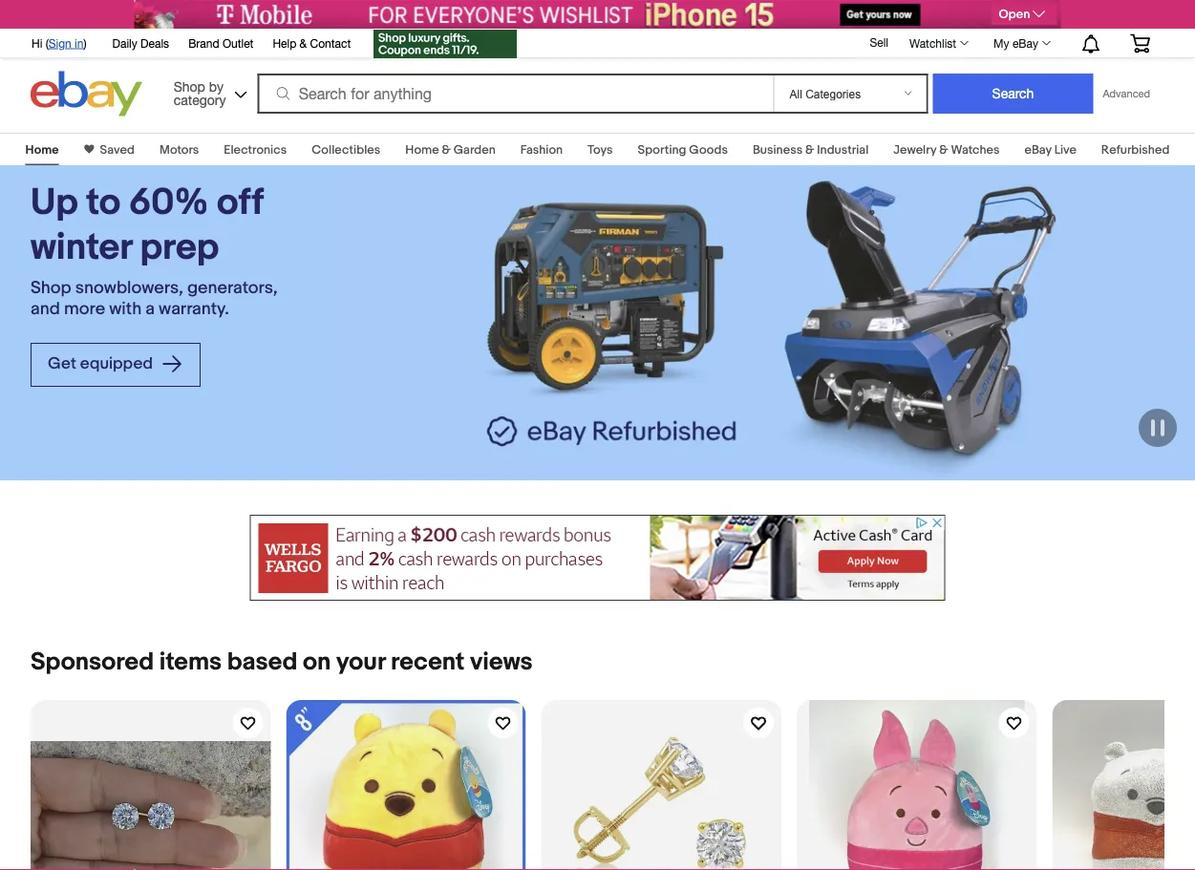 Task type: vqa. For each thing, say whether or not it's contained in the screenshot.
Model Brand New
no



Task type: describe. For each thing, give the bounding box(es) containing it.
60%
[[129, 181, 209, 225]]

off
[[217, 181, 263, 225]]

home for home
[[25, 142, 59, 157]]

motors
[[160, 142, 199, 157]]

sell link
[[862, 35, 898, 49]]

to
[[86, 181, 121, 225]]

ebay inside "account" navigation
[[1013, 36, 1039, 50]]

garden
[[454, 142, 496, 157]]

warranty.
[[159, 299, 229, 320]]

refurbished
[[1102, 142, 1170, 157]]

(
[[46, 36, 49, 50]]

sporting goods link
[[638, 142, 728, 157]]

sign in link
[[49, 36, 84, 50]]

get
[[48, 354, 76, 374]]

winter
[[31, 225, 132, 270]]

up to 60% off winter prep main content
[[0, 121, 1196, 871]]

toys
[[588, 142, 613, 157]]

industrial
[[818, 142, 869, 157]]

recent
[[391, 648, 465, 677]]

saved link
[[94, 142, 135, 157]]

watchlist
[[910, 36, 957, 50]]

brand
[[188, 36, 219, 50]]

business & industrial link
[[753, 142, 869, 157]]

sign
[[49, 36, 71, 50]]

motors link
[[160, 142, 199, 157]]

collectibles
[[312, 142, 381, 157]]

my ebay link
[[984, 32, 1060, 54]]

home for home & garden
[[406, 142, 439, 157]]

electronics link
[[224, 142, 287, 157]]

your shopping cart image
[[1130, 34, 1152, 53]]

fashion link
[[521, 142, 563, 157]]

jewelry
[[894, 142, 937, 157]]

up
[[31, 181, 78, 225]]

& for help
[[300, 36, 307, 50]]

refurbished link
[[1102, 142, 1170, 157]]

ebay live
[[1025, 142, 1077, 157]]

business & industrial
[[753, 142, 869, 157]]

advanced
[[1103, 87, 1151, 100]]

views
[[470, 648, 533, 677]]

my ebay
[[994, 36, 1039, 50]]

watches
[[951, 142, 1000, 157]]

watchlist link
[[899, 32, 978, 54]]

business
[[753, 142, 803, 157]]

brand outlet
[[188, 36, 254, 50]]

shop by category
[[174, 78, 226, 108]]

shop inside shop by category
[[174, 78, 205, 94]]

deals
[[141, 36, 169, 50]]

fashion
[[521, 142, 563, 157]]

home & garden link
[[406, 142, 496, 157]]

account navigation
[[21, 24, 1165, 61]]

none submit inside shop by category banner
[[933, 74, 1094, 114]]

shop by category banner
[[21, 24, 1165, 121]]

daily deals
[[112, 36, 169, 50]]

electronics
[[224, 142, 287, 157]]

hi ( sign in )
[[32, 36, 87, 50]]

your
[[336, 648, 385, 677]]

and
[[31, 299, 60, 320]]

help & contact link
[[273, 33, 351, 54]]

category
[[174, 92, 226, 108]]

up to 60% off winter prep shop snowblowers, generators, and more with a warranty.
[[31, 181, 278, 320]]

snowblowers,
[[75, 278, 183, 299]]



Task type: locate. For each thing, give the bounding box(es) containing it.
& for business
[[806, 142, 815, 157]]

& for home
[[442, 142, 451, 157]]

advanced link
[[1094, 75, 1160, 113]]

get equipped
[[48, 354, 157, 374]]

prep
[[140, 225, 219, 270]]

shop left by
[[174, 78, 205, 94]]

& left garden
[[442, 142, 451, 157]]

in
[[75, 36, 84, 50]]

home up up
[[25, 142, 59, 157]]

ebay left live
[[1025, 142, 1052, 157]]

sell
[[870, 35, 889, 49]]

1 home from the left
[[25, 142, 59, 157]]

equipped
[[80, 354, 153, 374]]

help & contact
[[273, 36, 351, 50]]

ebay live link
[[1025, 142, 1077, 157]]

jewelry & watches link
[[894, 142, 1000, 157]]

& for jewelry
[[940, 142, 949, 157]]

2 home from the left
[[406, 142, 439, 157]]

by
[[209, 78, 224, 94]]

sporting
[[638, 142, 687, 157]]

generators,
[[187, 278, 278, 299]]

open button
[[992, 4, 1058, 25]]

outlet
[[223, 36, 254, 50]]

saved
[[100, 142, 135, 157]]

home left garden
[[406, 142, 439, 157]]

1 horizontal spatial home
[[406, 142, 439, 157]]

hi
[[32, 36, 42, 50]]

daily
[[112, 36, 137, 50]]

brand outlet link
[[188, 33, 254, 54]]

ebay right the my
[[1013, 36, 1039, 50]]

sponsored items based on your recent views
[[31, 648, 533, 677]]

sporting goods
[[638, 142, 728, 157]]

& inside help & contact 'link'
[[300, 36, 307, 50]]

daily deals link
[[112, 33, 169, 54]]

1 vertical spatial shop
[[31, 278, 71, 299]]

advertisement region
[[134, 0, 1061, 29], [250, 515, 946, 601]]

0 horizontal spatial home
[[25, 142, 59, 157]]

goods
[[690, 142, 728, 157]]

items
[[159, 648, 222, 677]]

0 vertical spatial advertisement region
[[134, 0, 1061, 29]]

home & garden
[[406, 142, 496, 157]]

shop by category button
[[165, 71, 251, 112]]

1 vertical spatial ebay
[[1025, 142, 1052, 157]]

0 horizontal spatial shop
[[31, 278, 71, 299]]

get equipped link
[[31, 343, 201, 387]]

home
[[25, 142, 59, 157], [406, 142, 439, 157]]

on
[[303, 648, 331, 677]]

based
[[227, 648, 298, 677]]

a
[[146, 299, 155, 320]]

0 vertical spatial ebay
[[1013, 36, 1039, 50]]

)
[[84, 36, 87, 50]]

open
[[999, 7, 1031, 22]]

advertisement region inside up to 60% off winter prep "main content"
[[250, 515, 946, 601]]

& right business
[[806, 142, 815, 157]]

1 horizontal spatial shop
[[174, 78, 205, 94]]

get the coupon image
[[374, 30, 517, 58]]

0 vertical spatial shop
[[174, 78, 205, 94]]

& right jewelry at the right
[[940, 142, 949, 157]]

more
[[64, 299, 105, 320]]

ebay
[[1013, 36, 1039, 50], [1025, 142, 1052, 157]]

& right help
[[300, 36, 307, 50]]

&
[[300, 36, 307, 50], [442, 142, 451, 157], [806, 142, 815, 157], [940, 142, 949, 157]]

1 vertical spatial advertisement region
[[250, 515, 946, 601]]

shop up and
[[31, 278, 71, 299]]

Search for anything text field
[[261, 76, 770, 112]]

help
[[273, 36, 297, 50]]

contact
[[310, 36, 351, 50]]

my
[[994, 36, 1010, 50]]

collectibles link
[[312, 142, 381, 157]]

shop
[[174, 78, 205, 94], [31, 278, 71, 299]]

sponsored
[[31, 648, 154, 677]]

toys link
[[588, 142, 613, 157]]

jewelry & watches
[[894, 142, 1000, 157]]

ebay inside up to 60% off winter prep "main content"
[[1025, 142, 1052, 157]]

live
[[1055, 142, 1077, 157]]

shop inside up to 60% off winter prep shop snowblowers, generators, and more with a warranty.
[[31, 278, 71, 299]]

with
[[109, 299, 142, 320]]

None submit
[[933, 74, 1094, 114]]

up to 60% off winter prep link
[[31, 181, 306, 270]]



